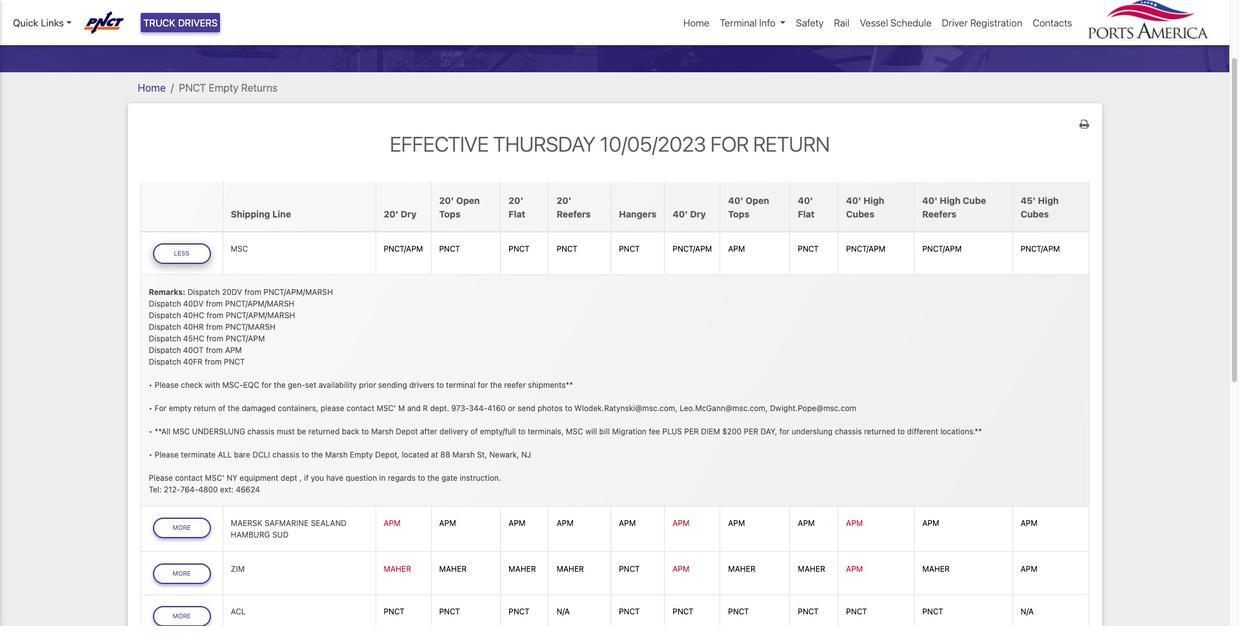 Task type: vqa. For each thing, say whether or not it's contained in the screenshot.
St,
yes



Task type: locate. For each thing, give the bounding box(es) containing it.
more left zim
[[173, 570, 191, 577]]

0 horizontal spatial home
[[138, 82, 166, 93]]

40fr
[[183, 357, 203, 367]]

1 horizontal spatial marsh
[[371, 427, 394, 436]]

driver
[[942, 17, 968, 28]]

day,
[[761, 427, 778, 436]]

20' inside 20' flat
[[509, 195, 524, 206]]

1 vertical spatial empty
[[209, 82, 239, 93]]

1 horizontal spatial dry
[[690, 208, 706, 219]]

msc' up 4800
[[205, 473, 225, 483]]

0 horizontal spatial cubes
[[847, 208, 875, 219]]

1 tops from the left
[[439, 208, 461, 219]]

damaged
[[242, 403, 276, 413]]

open left 40' flat
[[746, 195, 770, 206]]

0 vertical spatial of
[[218, 403, 226, 413]]

drivers
[[410, 380, 435, 390]]

print image
[[1080, 119, 1090, 129]]

depot,
[[375, 450, 400, 459]]

tops inside 20' open tops
[[439, 208, 461, 219]]

20'
[[439, 195, 454, 206], [509, 195, 524, 206], [557, 195, 572, 206], [384, 208, 399, 219]]

at
[[431, 450, 438, 459]]

1 horizontal spatial msc
[[231, 244, 248, 254]]

1 more from the top
[[173, 524, 191, 531]]

•
[[149, 380, 153, 390], [149, 403, 153, 413], [149, 427, 153, 436], [149, 450, 153, 459]]

more button left zim
[[153, 564, 211, 584]]

high for 40' high cubes
[[864, 195, 885, 206]]

of right return in the left of the page
[[218, 403, 226, 413]]

40' inside 40' high cubes
[[847, 195, 862, 206]]

40' inside 40' open tops
[[729, 195, 744, 206]]

2 cubes from the left
[[1021, 208, 1050, 219]]

1 cubes from the left
[[847, 208, 875, 219]]

2 dry from the left
[[690, 208, 706, 219]]

chassis up dcli
[[247, 427, 275, 436]]

0 horizontal spatial tops
[[439, 208, 461, 219]]

pnct inside remarks: dispatch 20dv from pnct/apm/marsh dispatch 40dv from pnct/apm/marsh dispatch 40hc from pnct/apm/marsh dispatch 40hr from pnct/marsh dispatch 45hc from pnct/apm dispatch 40ot from apm dispatch 40fr from pnct
[[224, 357, 245, 367]]

40' left cube
[[923, 195, 938, 206]]

1 vertical spatial please
[[155, 450, 179, 459]]

0 horizontal spatial n/a
[[557, 607, 570, 617]]

dispatch
[[188, 287, 220, 297], [149, 299, 181, 308], [149, 310, 181, 320], [149, 322, 181, 332], [149, 334, 181, 343], [149, 345, 181, 355], [149, 357, 181, 367]]

cubes for 40'
[[847, 208, 875, 219]]

40' high cubes
[[847, 195, 885, 219]]

0 vertical spatial pnct empty returns
[[524, 13, 707, 37]]

pnct/apm down 45' high cubes
[[1021, 244, 1061, 254]]

1 returned from the left
[[308, 427, 340, 436]]

please up for on the bottom left of page
[[155, 380, 179, 390]]

after
[[420, 427, 438, 436]]

instruction.
[[460, 473, 501, 483]]

40' inside 40' high cube reefers
[[923, 195, 938, 206]]

dept.
[[430, 403, 449, 413]]

1 horizontal spatial returned
[[865, 427, 896, 436]]

must
[[277, 427, 295, 436]]

the left gate
[[428, 473, 439, 483]]

dry
[[401, 208, 417, 219], [690, 208, 706, 219]]

drivers
[[178, 17, 218, 28]]

in
[[379, 473, 386, 483]]

acl
[[231, 607, 246, 617]]

40' right 40' flat
[[847, 195, 862, 206]]

1 horizontal spatial flat
[[798, 208, 815, 219]]

cubes inside 40' high cubes
[[847, 208, 875, 219]]

0 horizontal spatial high
[[864, 195, 885, 206]]

msc down shipping
[[231, 244, 248, 254]]

cubes for 45'
[[1021, 208, 1050, 219]]

if
[[304, 473, 309, 483]]

flat left 20' reefers at left
[[509, 208, 526, 219]]

high inside 40' high cube reefers
[[940, 195, 961, 206]]

underslung
[[792, 427, 833, 436]]

per left day,
[[744, 427, 759, 436]]

driver registration
[[942, 17, 1023, 28]]

88
[[441, 450, 450, 459]]

the down msc- at bottom
[[228, 403, 240, 413]]

40' flat
[[798, 195, 815, 219]]

1 horizontal spatial high
[[940, 195, 961, 206]]

1 per from the left
[[685, 427, 699, 436]]

2 vertical spatial empty
[[350, 450, 373, 459]]

open inside 40' open tops
[[746, 195, 770, 206]]

per left diem
[[685, 427, 699, 436]]

2 n/a from the left
[[1021, 607, 1034, 617]]

40' for 40' high cubes
[[847, 195, 862, 206]]

dry for 20' dry
[[401, 208, 417, 219]]

from right the 40hr
[[206, 322, 223, 332]]

to
[[437, 380, 444, 390], [565, 403, 573, 413], [362, 427, 369, 436], [518, 427, 526, 436], [898, 427, 905, 436], [302, 450, 309, 459], [418, 473, 425, 483]]

0 horizontal spatial flat
[[509, 208, 526, 219]]

empty/full
[[480, 427, 516, 436]]

back
[[342, 427, 360, 436]]

of
[[218, 403, 226, 413], [471, 427, 478, 436]]

0 vertical spatial contact
[[347, 403, 375, 413]]

1 flat from the left
[[509, 208, 526, 219]]

cubes right 40' flat
[[847, 208, 875, 219]]

flat right 40' open tops
[[798, 208, 815, 219]]

20dv
[[222, 287, 242, 297]]

1 reefers from the left
[[557, 208, 591, 219]]

40'
[[729, 195, 744, 206], [798, 195, 813, 206], [847, 195, 862, 206], [923, 195, 938, 206], [673, 208, 688, 219]]

0 horizontal spatial home link
[[138, 82, 166, 93]]

pnct/apm
[[384, 244, 423, 254], [673, 244, 712, 254], [847, 244, 886, 254], [923, 244, 962, 254], [1021, 244, 1061, 254], [226, 334, 265, 343]]

1 horizontal spatial returns
[[640, 13, 707, 37]]

0 horizontal spatial returns
[[241, 82, 278, 93]]

212-
[[164, 485, 180, 494]]

2 open from the left
[[746, 195, 770, 206]]

dry left 20' open tops
[[401, 208, 417, 219]]

cubes down 45'
[[1021, 208, 1050, 219]]

40' right 40' open tops
[[798, 195, 813, 206]]

6 maher from the left
[[798, 564, 826, 574]]

2 horizontal spatial marsh
[[453, 450, 475, 459]]

1 vertical spatial of
[[471, 427, 478, 436]]

2 • from the top
[[149, 403, 153, 413]]

• for • please terminate all bare dcli chassis to the marsh empty depot, located at 88 marsh st, newark, nj
[[149, 450, 153, 459]]

more button left the acl
[[153, 606, 211, 626]]

1 vertical spatial pnct/apm/marsh
[[225, 299, 295, 308]]

1 horizontal spatial n/a
[[1021, 607, 1034, 617]]

fee
[[649, 427, 661, 436]]

msc left the will
[[566, 427, 583, 436]]

more for zim
[[173, 570, 191, 577]]

1 vertical spatial more button
[[153, 564, 211, 584]]

•  for empty return of the damaged containers, please contact msc' m and r dept. 973-344-4160 or send photos  to wlodek.ratynski@msc.com, leo.mcgann@msc.com, dwight.pope@msc.com
[[149, 403, 857, 413]]

from
[[244, 287, 261, 297], [206, 299, 223, 308], [207, 310, 224, 320], [206, 322, 223, 332], [207, 334, 224, 343], [206, 345, 223, 355], [205, 357, 222, 367]]

more left the acl
[[173, 613, 191, 620]]

• for •  for empty return of the damaged containers, please contact msc' m and r dept. 973-344-4160 or send photos  to wlodek.ratynski@msc.com, leo.mcgann@msc.com, dwight.pope@msc.com
[[149, 403, 153, 413]]

rail
[[834, 17, 850, 28]]

dcli
[[253, 450, 270, 459]]

safety link
[[791, 10, 829, 35]]

to right regards
[[418, 473, 425, 483]]

40' down for
[[729, 195, 744, 206]]

home
[[684, 17, 710, 28], [138, 82, 166, 93]]

0 vertical spatial home
[[684, 17, 710, 28]]

availability
[[319, 380, 357, 390]]

0 vertical spatial home link
[[679, 10, 715, 35]]

4 • from the top
[[149, 450, 153, 459]]

contact down • please check with msc-eqc for the gen-set availability prior sending drivers to terminal for the reefer shipments**
[[347, 403, 375, 413]]

msc'
[[377, 403, 396, 413], [205, 473, 225, 483]]

msc-
[[222, 380, 243, 390]]

to left different
[[898, 427, 905, 436]]

2 vertical spatial more button
[[153, 606, 211, 626]]

2 more from the top
[[173, 570, 191, 577]]

tops inside 40' open tops
[[729, 208, 750, 219]]

1 horizontal spatial of
[[471, 427, 478, 436]]

2 more button from the top
[[153, 564, 211, 584]]

1 high from the left
[[864, 195, 885, 206]]

tops for 20'
[[439, 208, 461, 219]]

0 horizontal spatial returned
[[308, 427, 340, 436]]

flat
[[509, 208, 526, 219], [798, 208, 815, 219]]

2 vertical spatial more
[[173, 613, 191, 620]]

2 horizontal spatial empty
[[580, 13, 635, 37]]

tops
[[439, 208, 461, 219], [729, 208, 750, 219]]

open for 40' open tops
[[746, 195, 770, 206]]

pnct
[[524, 13, 575, 37], [179, 82, 206, 93], [439, 244, 460, 254], [509, 244, 530, 254], [557, 244, 578, 254], [619, 244, 640, 254], [798, 244, 819, 254], [224, 357, 245, 367], [619, 564, 640, 574], [384, 607, 405, 617], [439, 607, 460, 617], [509, 607, 530, 617], [619, 607, 640, 617], [673, 607, 694, 617], [729, 607, 749, 617], [798, 607, 819, 617], [847, 607, 868, 617], [923, 607, 944, 617]]

tops right 40' dry
[[729, 208, 750, 219]]

1 more button from the top
[[153, 518, 211, 539]]

0 horizontal spatial of
[[218, 403, 226, 413]]

1 vertical spatial msc'
[[205, 473, 225, 483]]

open
[[456, 195, 480, 206], [746, 195, 770, 206]]

high inside 40' high cubes
[[864, 195, 885, 206]]

pnct/apm down pnct/marsh
[[226, 334, 265, 343]]

3 more from the top
[[173, 613, 191, 620]]

registration
[[971, 17, 1023, 28]]

returned right be
[[308, 427, 340, 436]]

st,
[[477, 450, 487, 459]]

1 horizontal spatial cubes
[[1021, 208, 1050, 219]]

20' inside 20' reefers
[[557, 195, 572, 206]]

marsh up depot,
[[371, 427, 394, 436]]

more button down 764- at the left bottom
[[153, 518, 211, 539]]

containers,
[[278, 403, 319, 413]]

40' for 40' flat
[[798, 195, 813, 206]]

• up tel:
[[149, 450, 153, 459]]

1 horizontal spatial msc'
[[377, 403, 396, 413]]

3 more button from the top
[[153, 606, 211, 626]]

• left for on the bottom left of page
[[149, 403, 153, 413]]

0 vertical spatial more
[[173, 524, 191, 531]]

1 horizontal spatial home link
[[679, 10, 715, 35]]

from right 20dv
[[244, 287, 261, 297]]

2 flat from the left
[[798, 208, 815, 219]]

please up tel:
[[149, 473, 173, 483]]

shipping line
[[231, 208, 291, 219]]

marsh up have
[[325, 450, 348, 459]]

different
[[908, 427, 939, 436]]

be
[[297, 427, 306, 436]]

to inside please contact msc' ny equipment dept , if you have question in regards to the gate instruction. tel: 212-764-4800 ext: 46624
[[418, 473, 425, 483]]

more button
[[153, 518, 211, 539], [153, 564, 211, 584], [153, 606, 211, 626]]

2 horizontal spatial msc
[[566, 427, 583, 436]]

2 vertical spatial please
[[149, 473, 173, 483]]

2 reefers from the left
[[923, 208, 957, 219]]

3 • from the top
[[149, 427, 153, 436]]

high
[[864, 195, 885, 206], [940, 195, 961, 206], [1039, 195, 1059, 206]]

high inside 45' high cubes
[[1039, 195, 1059, 206]]

n/a
[[557, 607, 570, 617], [1021, 607, 1034, 617]]

effective thursday 10/05/2023 for return
[[390, 131, 830, 156]]

1 horizontal spatial empty
[[350, 450, 373, 459]]

to right back
[[362, 427, 369, 436]]

pnct empty returns
[[524, 13, 707, 37], [179, 82, 278, 93]]

1 vertical spatial pnct empty returns
[[179, 82, 278, 93]]

• left **all
[[149, 427, 153, 436]]

from right the "40dv"
[[206, 299, 223, 308]]

1 horizontal spatial open
[[746, 195, 770, 206]]

vessel schedule link
[[855, 10, 937, 35]]

1 horizontal spatial home
[[684, 17, 710, 28]]

45hc
[[183, 334, 204, 343]]

40' right "hangers"
[[673, 208, 688, 219]]

2 high from the left
[[940, 195, 961, 206]]

eqc
[[243, 380, 259, 390]]

0 horizontal spatial open
[[456, 195, 480, 206]]

1 horizontal spatial contact
[[347, 403, 375, 413]]

1 horizontal spatial tops
[[729, 208, 750, 219]]

0 vertical spatial please
[[155, 380, 179, 390]]

pnct/apm down 40' high cube reefers
[[923, 244, 962, 254]]

0 horizontal spatial per
[[685, 427, 699, 436]]

open inside 20' open tops
[[456, 195, 480, 206]]

1 vertical spatial contact
[[175, 473, 203, 483]]

• left "check"
[[149, 380, 153, 390]]

safety
[[796, 17, 824, 28]]

for right eqc
[[262, 380, 272, 390]]

40' for 40' dry
[[673, 208, 688, 219]]

0 horizontal spatial reefers
[[557, 208, 591, 219]]

per
[[685, 427, 699, 436], [744, 427, 759, 436]]

tops right 20' dry
[[439, 208, 461, 219]]

10/05/2023
[[600, 131, 707, 156]]

40' dry
[[673, 208, 706, 219]]

2 tops from the left
[[729, 208, 750, 219]]

high for 40' high cube reefers
[[940, 195, 961, 206]]

1 horizontal spatial pnct empty returns
[[524, 13, 707, 37]]

0 horizontal spatial pnct empty returns
[[179, 82, 278, 93]]

dry for 40' dry
[[690, 208, 706, 219]]

2 returned from the left
[[865, 427, 896, 436]]

contact up 764- at the left bottom
[[175, 473, 203, 483]]

for right terminal
[[478, 380, 488, 390]]

40' inside 40' flat
[[798, 195, 813, 206]]

cubes inside 45' high cubes
[[1021, 208, 1050, 219]]

dry left 40' open tops
[[690, 208, 706, 219]]

msc right **all
[[173, 427, 190, 436]]

msc' left m
[[377, 403, 396, 413]]

marsh right 88
[[453, 450, 475, 459]]

the inside please contact msc' ny equipment dept , if you have question in regards to the gate instruction. tel: 212-764-4800 ext: 46624
[[428, 473, 439, 483]]

0 vertical spatial empty
[[580, 13, 635, 37]]

1 dry from the left
[[401, 208, 417, 219]]

please down **all
[[155, 450, 179, 459]]

0 vertical spatial msc'
[[377, 403, 396, 413]]

cube
[[963, 195, 987, 206]]

pnct/apm down 40' dry
[[673, 244, 712, 254]]

20' for 20' open tops
[[439, 195, 454, 206]]

0 vertical spatial returns
[[640, 13, 707, 37]]

contacts
[[1033, 17, 1073, 28]]

returned left different
[[865, 427, 896, 436]]

photos
[[538, 403, 563, 413]]

• please terminate all bare dcli chassis to the marsh empty depot, located at 88 marsh st, newark, nj
[[149, 450, 531, 459]]

for right day,
[[780, 427, 790, 436]]

1 vertical spatial more
[[173, 570, 191, 577]]

2 horizontal spatial high
[[1039, 195, 1059, 206]]

0 horizontal spatial msc'
[[205, 473, 225, 483]]

20' inside 20' open tops
[[439, 195, 454, 206]]

0 vertical spatial more button
[[153, 518, 211, 539]]

of right delivery
[[471, 427, 478, 436]]

3 high from the left
[[1039, 195, 1059, 206]]

0 horizontal spatial contact
[[175, 473, 203, 483]]

bare
[[234, 450, 250, 459]]

1 horizontal spatial reefers
[[923, 208, 957, 219]]

1 horizontal spatial per
[[744, 427, 759, 436]]

shipments**
[[528, 380, 573, 390]]

1 open from the left
[[456, 195, 480, 206]]

open left 20' flat
[[456, 195, 480, 206]]

1 vertical spatial home link
[[138, 82, 166, 93]]

ext:
[[220, 485, 234, 494]]

1 • from the top
[[149, 380, 153, 390]]

more down 764- at the left bottom
[[173, 524, 191, 531]]

more button for zim
[[153, 564, 211, 584]]

0 horizontal spatial dry
[[401, 208, 417, 219]]

contact
[[347, 403, 375, 413], [175, 473, 203, 483]]

line
[[273, 208, 291, 219]]

46624
[[236, 485, 260, 494]]

maersk safmarine sealand hamburg sud
[[231, 519, 347, 540]]



Task type: describe. For each thing, give the bounding box(es) containing it.
2 horizontal spatial for
[[780, 427, 790, 436]]

remarks:
[[149, 287, 185, 297]]

chassis down the must
[[272, 450, 300, 459]]

info
[[760, 17, 776, 28]]

please inside please contact msc' ny equipment dept , if you have question in regards to the gate instruction. tel: 212-764-4800 ext: 46624
[[149, 473, 173, 483]]

terminal info link
[[715, 10, 791, 35]]

40dv
[[183, 299, 204, 308]]

764-
[[180, 485, 198, 494]]

maersk
[[231, 519, 263, 528]]

45' high cubes
[[1021, 195, 1059, 219]]

equipment
[[240, 473, 279, 483]]

depot
[[396, 427, 418, 436]]

0 horizontal spatial msc
[[173, 427, 190, 436]]

empty
[[169, 403, 192, 413]]

less
[[174, 250, 190, 257]]

0 horizontal spatial marsh
[[325, 450, 348, 459]]

20' dry
[[384, 208, 417, 219]]

will
[[586, 427, 597, 436]]

from right the '45hc'
[[207, 334, 224, 343]]

20' for 20' flat
[[509, 195, 524, 206]]

reefers inside 40' high cube reefers
[[923, 208, 957, 219]]

effective
[[390, 131, 489, 156]]

contacts link
[[1028, 10, 1078, 35]]

to up nj
[[518, 427, 526, 436]]

1 horizontal spatial for
[[478, 380, 488, 390]]

sending
[[378, 380, 407, 390]]

to right drivers
[[437, 380, 444, 390]]

1 maher from the left
[[384, 564, 411, 574]]

4 maher from the left
[[557, 564, 584, 574]]

quick links link
[[13, 15, 71, 30]]

dept
[[281, 473, 297, 483]]

40' open tops
[[729, 195, 770, 219]]

schedule
[[891, 17, 932, 28]]

wlodek.ratynski@msc.com,
[[575, 403, 678, 413]]

from right 40ot
[[206, 345, 223, 355]]

the left reefer
[[490, 380, 502, 390]]

20' reefers
[[557, 195, 591, 219]]

links
[[41, 17, 64, 28]]

located
[[402, 450, 429, 459]]

flat for 20' flat
[[509, 208, 526, 219]]

pnct/marsh
[[225, 322, 276, 332]]

4160
[[488, 403, 506, 413]]

prior
[[359, 380, 376, 390]]

nj
[[522, 450, 531, 459]]

delivery
[[440, 427, 468, 436]]

have
[[326, 473, 344, 483]]

please contact msc' ny equipment dept , if you have question in regards to the gate instruction. tel: 212-764-4800 ext: 46624
[[149, 473, 501, 494]]

or
[[508, 403, 516, 413]]

leo.mcgann@msc.com,
[[680, 403, 768, 413]]

return
[[194, 403, 216, 413]]

pnct/apm down 20' dry
[[384, 244, 423, 254]]

thursday
[[494, 131, 596, 156]]

terminal info
[[720, 17, 776, 28]]

0 vertical spatial pnct/apm/marsh
[[264, 287, 333, 297]]

question
[[346, 473, 377, 483]]

flat for 40' flat
[[798, 208, 815, 219]]

terminal
[[446, 380, 476, 390]]

locations.**
[[941, 427, 983, 436]]

newark,
[[490, 450, 519, 459]]

2 maher from the left
[[439, 564, 467, 574]]

please for terminate
[[155, 450, 179, 459]]

1 vertical spatial returns
[[241, 82, 278, 93]]

dwight.pope@msc.com
[[770, 403, 857, 413]]

0 horizontal spatial empty
[[209, 82, 239, 93]]

more for acl
[[173, 613, 191, 620]]

40hr
[[183, 322, 204, 332]]

vessel
[[860, 17, 889, 28]]

to up if at the left of the page
[[302, 450, 309, 459]]

truck drivers link
[[141, 13, 220, 33]]

• for • please check with msc-eqc for the gen-set availability prior sending drivers to terminal for the reefer shipments**
[[149, 380, 153, 390]]

40hc
[[183, 310, 204, 320]]

,
[[300, 473, 302, 483]]

for
[[155, 403, 167, 413]]

more button for acl
[[153, 606, 211, 626]]

• for • **all msc underslung chassis must be returned back to marsh depot after delivery of empty/full to terminals, msc will bill migration fee plus per diem $200 per day, for underslung chassis returned to different locations.**
[[149, 427, 153, 436]]

pnct/apm inside remarks: dispatch 20dv from pnct/apm/marsh dispatch 40dv from pnct/apm/marsh dispatch 40hc from pnct/apm/marsh dispatch 40hr from pnct/marsh dispatch 45hc from pnct/apm dispatch 40ot from apm dispatch 40fr from pnct
[[226, 334, 265, 343]]

4800
[[198, 485, 218, 494]]

vessel schedule
[[860, 17, 932, 28]]

from right 40hc
[[207, 310, 224, 320]]

set
[[305, 380, 317, 390]]

the up you
[[311, 450, 323, 459]]

0 horizontal spatial for
[[262, 380, 272, 390]]

please
[[321, 403, 345, 413]]

pnct/apm down 40' high cubes
[[847, 244, 886, 254]]

to right 'photos'
[[565, 403, 573, 413]]

more for maersk safmarine sealand hamburg sud
[[173, 524, 191, 531]]

shipping
[[231, 208, 270, 219]]

tops for 40'
[[729, 208, 750, 219]]

migration
[[612, 427, 647, 436]]

gen-
[[288, 380, 305, 390]]

terminal
[[720, 17, 757, 28]]

remarks: dispatch 20dv from pnct/apm/marsh dispatch 40dv from pnct/apm/marsh dispatch 40hc from pnct/apm/marsh dispatch 40hr from pnct/marsh dispatch 45hc from pnct/apm dispatch 40ot from apm dispatch 40fr from pnct
[[149, 287, 333, 367]]

with
[[205, 380, 220, 390]]

bill
[[600, 427, 610, 436]]

20' for 20' dry
[[384, 208, 399, 219]]

zim
[[231, 564, 245, 574]]

terminals,
[[528, 427, 564, 436]]

344-
[[469, 403, 488, 413]]

$200
[[723, 427, 742, 436]]

hangers
[[619, 208, 657, 219]]

truck drivers
[[143, 17, 218, 28]]

all
[[218, 450, 232, 459]]

check
[[181, 380, 203, 390]]

driver registration link
[[937, 10, 1028, 35]]

20' flat
[[509, 195, 526, 219]]

1 vertical spatial home
[[138, 82, 166, 93]]

sud
[[272, 530, 289, 540]]

40' for 40' high cube reefers
[[923, 195, 938, 206]]

2 per from the left
[[744, 427, 759, 436]]

20' for 20' reefers
[[557, 195, 572, 206]]

you
[[311, 473, 324, 483]]

underslung
[[192, 427, 245, 436]]

msc' inside please contact msc' ny equipment dept , if you have question in regards to the gate instruction. tel: 212-764-4800 ext: 46624
[[205, 473, 225, 483]]

contact inside please contact msc' ny equipment dept , if you have question in regards to the gate instruction. tel: 212-764-4800 ext: 46624
[[175, 473, 203, 483]]

m
[[398, 403, 405, 413]]

apm inside remarks: dispatch 20dv from pnct/apm/marsh dispatch 40dv from pnct/apm/marsh dispatch 40hc from pnct/apm/marsh dispatch 40hr from pnct/marsh dispatch 45hc from pnct/apm dispatch 40ot from apm dispatch 40fr from pnct
[[225, 345, 242, 355]]

chassis right underslung
[[835, 427, 862, 436]]

5 maher from the left
[[729, 564, 756, 574]]

40' high cube reefers
[[923, 195, 987, 219]]

high for 45' high cubes
[[1039, 195, 1059, 206]]

please for check
[[155, 380, 179, 390]]

send
[[518, 403, 536, 413]]

2 vertical spatial pnct/apm/marsh
[[226, 310, 295, 320]]

1 n/a from the left
[[557, 607, 570, 617]]

from right 40fr
[[205, 357, 222, 367]]

truck
[[143, 17, 176, 28]]

rail link
[[829, 10, 855, 35]]

3 maher from the left
[[509, 564, 536, 574]]

more button for maersk safmarine sealand hamburg sud
[[153, 518, 211, 539]]

open for 20' open tops
[[456, 195, 480, 206]]

7 maher from the left
[[923, 564, 950, 574]]

40' for 40' open tops
[[729, 195, 744, 206]]

the left gen-
[[274, 380, 286, 390]]

quick links
[[13, 17, 64, 28]]



